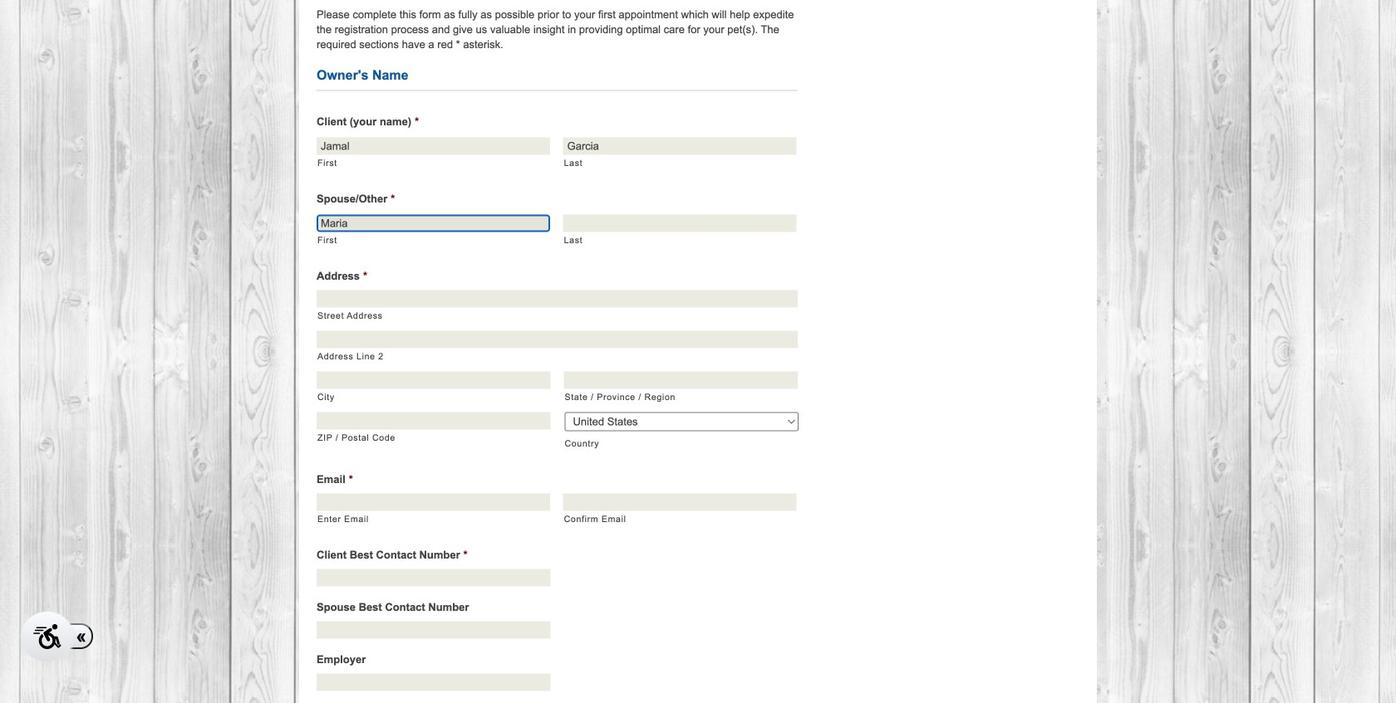 Task type: describe. For each thing, give the bounding box(es) containing it.
wheelchair image
[[33, 625, 61, 650]]

Last name text field
[[563, 138, 797, 155]]



Task type: locate. For each thing, give the bounding box(es) containing it.
First name text field
[[317, 215, 550, 232]]

None text field
[[317, 290, 798, 308], [564, 372, 798, 389], [317, 413, 551, 430], [563, 494, 797, 511], [317, 290, 798, 308], [564, 372, 798, 389], [317, 413, 551, 430], [563, 494, 797, 511]]

Last name text field
[[563, 215, 797, 232]]

First name text field
[[317, 138, 550, 155]]

None text field
[[317, 331, 798, 349], [317, 372, 551, 389], [317, 494, 550, 511], [317, 570, 551, 587], [317, 622, 551, 639], [317, 674, 551, 692], [317, 331, 798, 349], [317, 372, 551, 389], [317, 494, 550, 511], [317, 570, 551, 587], [317, 622, 551, 639], [317, 674, 551, 692]]



